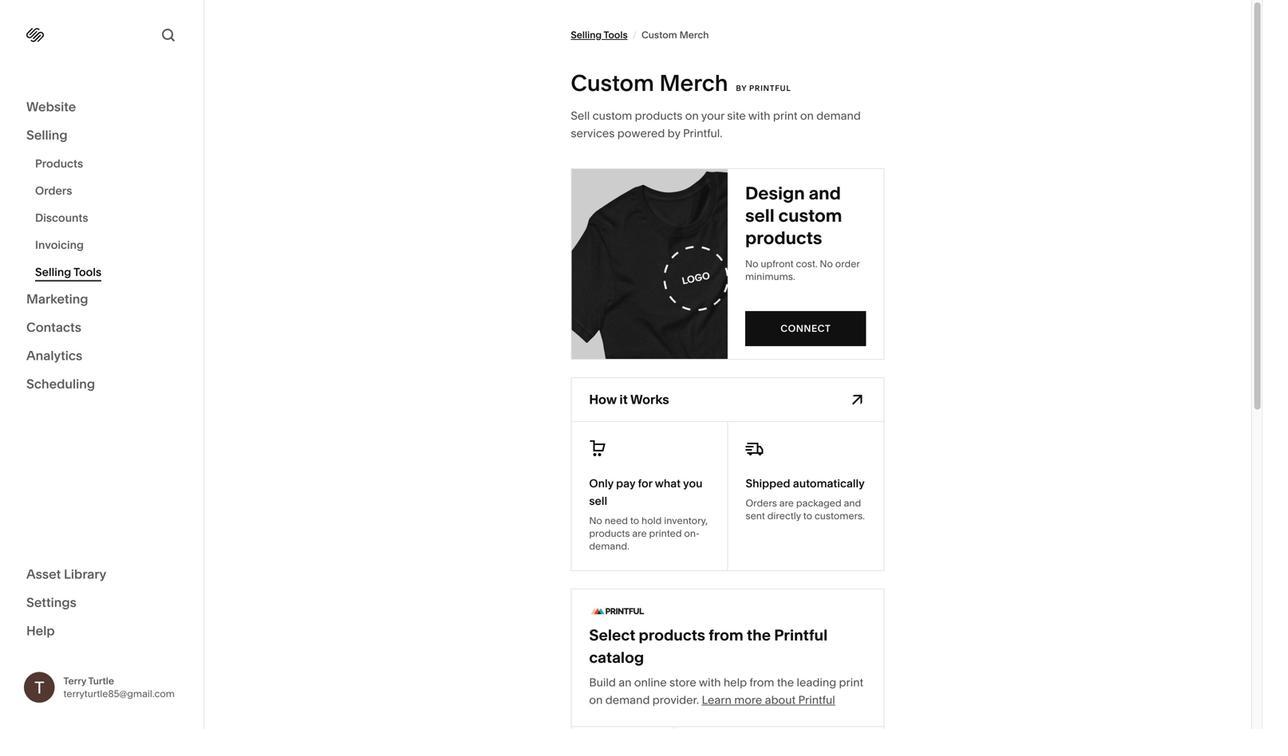 Task type: vqa. For each thing, say whether or not it's contained in the screenshot.
Contacts link on the left
yes



Task type: locate. For each thing, give the bounding box(es) containing it.
asset
[[26, 567, 61, 582]]

selling down website
[[26, 127, 68, 143]]

scheduling link
[[26, 376, 177, 394]]

settings link
[[26, 594, 177, 613]]

help
[[26, 624, 55, 639]]

0 vertical spatial selling
[[26, 127, 68, 143]]

settings
[[26, 595, 77, 611]]

terryturtle85@gmail.com
[[63, 688, 175, 700]]

selling for selling
[[26, 127, 68, 143]]

terry
[[63, 676, 86, 687]]

tools
[[74, 265, 102, 279]]

orders link
[[35, 177, 186, 204]]

1 vertical spatial selling
[[35, 265, 71, 279]]

selling inside "link"
[[35, 265, 71, 279]]

selling up marketing
[[35, 265, 71, 279]]

selling for selling tools
[[35, 265, 71, 279]]

selling
[[26, 127, 68, 143], [35, 265, 71, 279]]

invoicing
[[35, 238, 84, 252]]

selling tools
[[35, 265, 102, 279]]

website link
[[26, 98, 177, 117]]

terry turtle terryturtle85@gmail.com
[[63, 676, 175, 700]]

selling link
[[26, 127, 177, 145]]

products link
[[35, 150, 186, 177]]

contacts
[[26, 320, 81, 335]]

asset library
[[26, 567, 106, 582]]



Task type: describe. For each thing, give the bounding box(es) containing it.
library
[[64, 567, 106, 582]]

analytics
[[26, 348, 82, 364]]

discounts
[[35, 211, 88, 225]]

analytics link
[[26, 347, 177, 366]]

turtle
[[88, 676, 114, 687]]

selling tools link
[[35, 259, 186, 286]]

asset library link
[[26, 566, 177, 585]]

products
[[35, 157, 83, 170]]

orders
[[35, 184, 72, 198]]

scheduling
[[26, 376, 95, 392]]

website
[[26, 99, 76, 115]]

help link
[[26, 623, 55, 640]]

marketing link
[[26, 291, 177, 309]]

contacts link
[[26, 319, 177, 338]]

marketing
[[26, 291, 88, 307]]

printondemandsubrouter element
[[204, 0, 1264, 730]]

discounts link
[[35, 204, 186, 232]]

invoicing link
[[35, 232, 186, 259]]



